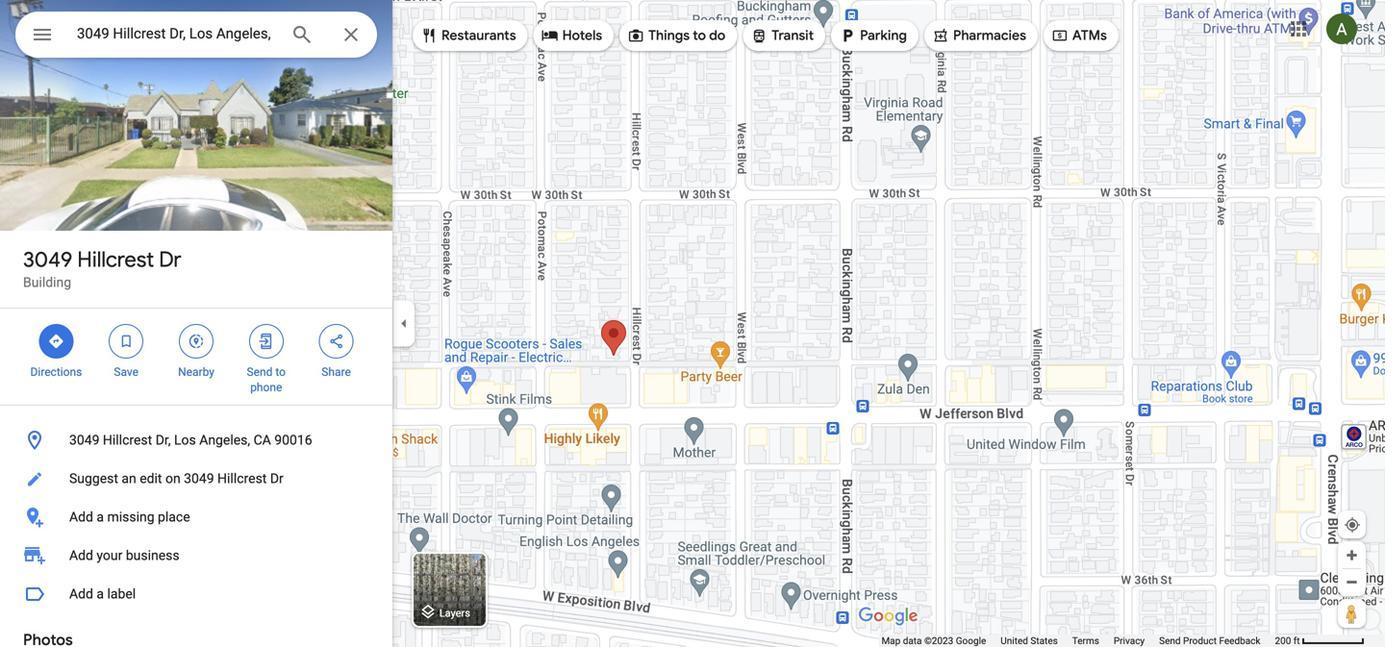 Task type: describe. For each thing, give the bounding box(es) containing it.
do
[[709, 27, 726, 44]]

hillcrest for dr,
[[103, 432, 152, 448]]

map
[[882, 635, 901, 647]]

to inside send to phone
[[276, 366, 286, 379]]


[[258, 331, 275, 352]]

label
[[107, 586, 136, 602]]

 parking
[[839, 25, 907, 46]]


[[627, 25, 645, 46]]


[[751, 25, 768, 46]]

90016
[[274, 432, 312, 448]]


[[328, 331, 345, 352]]

on
[[165, 471, 181, 487]]

collapse side panel image
[[393, 313, 415, 334]]

3049 hillcrest dr, los angeles, ca 90016
[[69, 432, 312, 448]]

send product feedback
[[1159, 635, 1261, 647]]

200 ft
[[1275, 635, 1300, 647]]


[[118, 331, 135, 352]]

add your business link
[[0, 537, 393, 575]]

show street view coverage image
[[1338, 599, 1366, 628]]

add for add your business
[[69, 548, 93, 564]]

directions
[[30, 366, 82, 379]]

add your business
[[69, 548, 179, 564]]

feedback
[[1219, 635, 1261, 647]]

an
[[122, 471, 136, 487]]

 pharmacies
[[932, 25, 1026, 46]]

3049 hillcrest dr, los angeles, ca 90016 button
[[0, 421, 393, 460]]

none field inside 3049 hillcrest dr, los angeles, ca 90016 'field'
[[77, 22, 275, 45]]

3049 for dr,
[[69, 432, 100, 448]]

 things to do
[[627, 25, 726, 46]]

your
[[97, 548, 123, 564]]


[[541, 25, 559, 46]]


[[1051, 25, 1069, 46]]


[[420, 25, 438, 46]]

united states button
[[1001, 635, 1058, 647]]

zoom out image
[[1345, 575, 1359, 590]]

send for send to phone
[[247, 366, 273, 379]]

3049 hillcrest dr building
[[23, 246, 181, 291]]

terms button
[[1072, 635, 1099, 647]]


[[188, 331, 205, 352]]

building
[[23, 275, 71, 291]]

nearby
[[178, 366, 214, 379]]

add a label button
[[0, 575, 393, 614]]

show your location image
[[1344, 517, 1361, 534]]

parking
[[860, 27, 907, 44]]

add a missing place button
[[0, 498, 393, 537]]

phone
[[250, 381, 282, 394]]

add for add a label
[[69, 586, 93, 602]]

add for add a missing place
[[69, 509, 93, 525]]

los
[[174, 432, 196, 448]]

united states
[[1001, 635, 1058, 647]]

add a label
[[69, 586, 136, 602]]

google
[[956, 635, 986, 647]]


[[31, 21, 54, 49]]

suggest an edit on 3049 hillcrest dr button
[[0, 460, 393, 498]]

 search field
[[15, 12, 377, 62]]

google account: angela cha  
(angela.cha@adept.ai) image
[[1327, 14, 1357, 44]]

a for label
[[97, 586, 104, 602]]

angeles,
[[199, 432, 250, 448]]

©2023
[[924, 635, 954, 647]]



Task type: locate. For each thing, give the bounding box(es) containing it.
200 ft button
[[1275, 635, 1365, 647]]

dr
[[159, 246, 181, 273], [270, 471, 284, 487]]

ca
[[254, 432, 271, 448]]

send up the phone at left
[[247, 366, 273, 379]]

to
[[693, 27, 706, 44], [276, 366, 286, 379]]

footer containing map data ©2023 google
[[882, 635, 1275, 647]]

3049
[[23, 246, 72, 273], [69, 432, 100, 448], [184, 471, 214, 487]]

add left your
[[69, 548, 93, 564]]

send for send product feedback
[[1159, 635, 1181, 647]]

 button
[[15, 12, 69, 62]]

3049 inside the 'suggest an edit on 3049 hillcrest dr' button
[[184, 471, 214, 487]]

footer
[[882, 635, 1275, 647]]

0 vertical spatial 3049
[[23, 246, 72, 273]]

add inside button
[[69, 509, 93, 525]]

hotels
[[562, 27, 602, 44]]

1 horizontal spatial dr
[[270, 471, 284, 487]]

1 vertical spatial send
[[1159, 635, 1181, 647]]

dr inside 3049 hillcrest dr building
[[159, 246, 181, 273]]

2 add from the top
[[69, 548, 93, 564]]

2 vertical spatial hillcrest
[[217, 471, 267, 487]]

200
[[1275, 635, 1291, 647]]

send inside send to phone
[[247, 366, 273, 379]]

0 vertical spatial a
[[97, 509, 104, 525]]

add
[[69, 509, 93, 525], [69, 548, 93, 564], [69, 586, 93, 602]]

map data ©2023 google
[[882, 635, 986, 647]]

missing
[[107, 509, 154, 525]]

privacy button
[[1114, 635, 1145, 647]]

suggest
[[69, 471, 118, 487]]

0 vertical spatial send
[[247, 366, 273, 379]]

0 vertical spatial dr
[[159, 246, 181, 273]]

privacy
[[1114, 635, 1145, 647]]

a
[[97, 509, 104, 525], [97, 586, 104, 602]]

hillcrest left "dr,"
[[103, 432, 152, 448]]

0 vertical spatial hillcrest
[[77, 246, 154, 273]]

things
[[649, 27, 690, 44]]

2 vertical spatial add
[[69, 586, 93, 602]]

hillcrest
[[77, 246, 154, 273], [103, 432, 152, 448], [217, 471, 267, 487]]

1 vertical spatial 3049
[[69, 432, 100, 448]]

1 vertical spatial to
[[276, 366, 286, 379]]

hillcrest inside 3049 hillcrest dr building
[[77, 246, 154, 273]]

1 add from the top
[[69, 509, 93, 525]]

0 horizontal spatial send
[[247, 366, 273, 379]]


[[48, 331, 65, 352]]

add left label
[[69, 586, 93, 602]]

hillcrest down angeles,
[[217, 471, 267, 487]]

to inside the  things to do
[[693, 27, 706, 44]]

1 horizontal spatial send
[[1159, 635, 1181, 647]]

1 a from the top
[[97, 509, 104, 525]]

hillcrest for dr
[[77, 246, 154, 273]]

transit
[[772, 27, 814, 44]]

2 vertical spatial 3049
[[184, 471, 214, 487]]

edit
[[140, 471, 162, 487]]

3049 for dr
[[23, 246, 72, 273]]

1 vertical spatial a
[[97, 586, 104, 602]]

suggest an edit on 3049 hillcrest dr
[[69, 471, 284, 487]]

3049 Hillcrest Dr, Los Angeles, CA 90016 field
[[15, 12, 377, 58]]


[[932, 25, 949, 46]]

layers
[[439, 607, 470, 619]]

zoom in image
[[1345, 548, 1359, 563]]

a left missing
[[97, 509, 104, 525]]

pharmacies
[[953, 27, 1026, 44]]

dr inside the 'suggest an edit on 3049 hillcrest dr' button
[[270, 471, 284, 487]]

save
[[114, 366, 139, 379]]

0 horizontal spatial to
[[276, 366, 286, 379]]

terms
[[1072, 635, 1099, 647]]

restaurants
[[442, 27, 516, 44]]

 atms
[[1051, 25, 1107, 46]]

a inside button
[[97, 509, 104, 525]]

send left product
[[1159, 635, 1181, 647]]

add inside 'button'
[[69, 586, 93, 602]]

business
[[126, 548, 179, 564]]


[[839, 25, 856, 46]]

None field
[[77, 22, 275, 45]]

send inside button
[[1159, 635, 1181, 647]]

3049 right on
[[184, 471, 214, 487]]

actions for 3049 hillcrest dr region
[[0, 309, 393, 405]]

a for missing
[[97, 509, 104, 525]]

 restaurants
[[420, 25, 516, 46]]

atms
[[1073, 27, 1107, 44]]

3049 inside 3049 hillcrest dr building
[[23, 246, 72, 273]]

share
[[322, 366, 351, 379]]

data
[[903, 635, 922, 647]]

0 horizontal spatial dr
[[159, 246, 181, 273]]

3049 up building
[[23, 246, 72, 273]]

2 a from the top
[[97, 586, 104, 602]]

united
[[1001, 635, 1028, 647]]

states
[[1031, 635, 1058, 647]]

add down suggest
[[69, 509, 93, 525]]

a left label
[[97, 586, 104, 602]]

 transit
[[751, 25, 814, 46]]

3 add from the top
[[69, 586, 93, 602]]

add a missing place
[[69, 509, 190, 525]]

send
[[247, 366, 273, 379], [1159, 635, 1181, 647]]

google maps element
[[0, 0, 1385, 647]]

1 horizontal spatial to
[[693, 27, 706, 44]]

1 vertical spatial add
[[69, 548, 93, 564]]

product
[[1183, 635, 1217, 647]]

3049 inside 3049 hillcrest dr, los angeles, ca 90016 button
[[69, 432, 100, 448]]

a inside 'button'
[[97, 586, 104, 602]]

ft
[[1294, 635, 1300, 647]]

 hotels
[[541, 25, 602, 46]]

send product feedback button
[[1159, 635, 1261, 647]]

3049 up suggest
[[69, 432, 100, 448]]

to up the phone at left
[[276, 366, 286, 379]]

hillcrest up 
[[77, 246, 154, 273]]

footer inside google maps "element"
[[882, 635, 1275, 647]]

1 vertical spatial dr
[[270, 471, 284, 487]]

send to phone
[[247, 366, 286, 394]]

1 vertical spatial hillcrest
[[103, 432, 152, 448]]

to left do
[[693, 27, 706, 44]]

0 vertical spatial to
[[693, 27, 706, 44]]

place
[[158, 509, 190, 525]]

0 vertical spatial add
[[69, 509, 93, 525]]

dr,
[[156, 432, 171, 448]]

3049 hillcrest dr main content
[[0, 0, 393, 647]]



Task type: vqa. For each thing, say whether or not it's contained in the screenshot.


